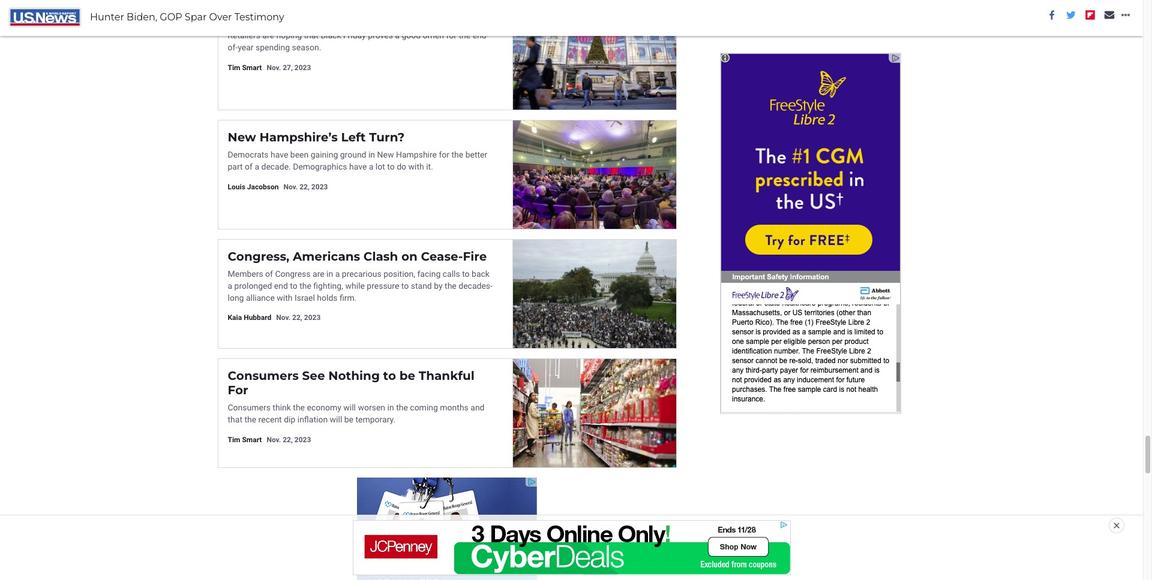 Task type: vqa. For each thing, say whether or not it's contained in the screenshot.
topmost be
yes



Task type: locate. For each thing, give the bounding box(es) containing it.
for
[[228, 384, 248, 398]]

to right calls
[[462, 270, 470, 279]]

testimony
[[234, 11, 284, 23]]

with down hampshire
[[408, 162, 424, 172]]

2 consumers from the top
[[228, 369, 299, 384]]

hampshire
[[396, 150, 437, 160]]

1 horizontal spatial with
[[408, 162, 424, 172]]

that inside consumers see nothing to be thankful for consumers think the economy will worsen in the coming months and that the recent dip inflation will be temporary.
[[228, 415, 242, 425]]

prolonged
[[234, 282, 272, 291]]

decade.
[[261, 162, 291, 172]]

for right the omen
[[446, 31, 457, 40]]

1 vertical spatial of
[[265, 270, 273, 279]]

22,
[[300, 183, 310, 191], [292, 314, 302, 322], [283, 436, 293, 445]]

consumers for are
[[228, 11, 299, 25]]

0 horizontal spatial that
[[228, 415, 242, 425]]

nov. down recent
[[267, 436, 281, 445]]

0 vertical spatial smart
[[242, 63, 262, 72]]

do
[[397, 162, 406, 172]]

have up the decade.
[[271, 150, 288, 160]]

consumers
[[228, 11, 299, 25], [228, 369, 299, 384], [228, 404, 271, 413]]

2 vertical spatial consumers
[[228, 404, 271, 413]]

left
[[341, 131, 366, 145]]

with down end
[[277, 293, 293, 303]]

demographics
[[293, 162, 347, 172]]

the left better
[[452, 150, 463, 160]]

congress, americans clash on cease-fire members of congress are in a precarious position, facing calls to back a prolonged end to the fighting, while pressure to stand by the decades- long alliance with israel holds firm.
[[228, 250, 493, 303]]

have
[[271, 150, 288, 160], [349, 162, 367, 172]]

0 vertical spatial be
[[400, 369, 415, 384]]

temporary.
[[356, 415, 396, 425]]

a down democrats
[[255, 162, 259, 172]]

the up israel
[[300, 282, 311, 291]]

pressure
[[367, 282, 399, 291]]

2 vertical spatial in
[[387, 404, 394, 413]]

1 vertical spatial tim
[[228, 436, 240, 445]]

a
[[395, 31, 400, 40], [255, 162, 259, 172], [369, 162, 374, 172], [335, 270, 340, 279], [228, 282, 232, 291]]

1 vertical spatial consumers
[[228, 369, 299, 384]]

1 horizontal spatial new
[[377, 150, 394, 160]]

are up spending
[[262, 31, 274, 40]]

2023 right 27,
[[295, 63, 311, 72]]

in right ground
[[368, 150, 375, 160]]

0 vertical spatial consumers
[[228, 11, 299, 25]]

2023 for snapped
[[295, 63, 311, 72]]

0 vertical spatial 22,
[[300, 183, 310, 191]]

0 vertical spatial have
[[271, 150, 288, 160]]

1 vertical spatial are
[[313, 270, 325, 279]]

1 vertical spatial 22,
[[292, 314, 302, 322]]

consumers see nothing to be thankful for consumers think the economy will worsen in the coming months and that the recent dip inflation will be temporary.
[[228, 369, 485, 425]]

for
[[446, 31, 457, 40], [439, 150, 450, 160]]

consumers up 'retailers' at the top of the page
[[228, 11, 299, 25]]

hampshire's
[[260, 131, 338, 145]]

tim down of-
[[228, 63, 240, 72]]

in up fighting,
[[327, 270, 333, 279]]

2 smart from the top
[[242, 436, 262, 445]]

1 consumers from the top
[[228, 11, 299, 25]]

0 vertical spatial are
[[262, 31, 274, 40]]

consumers for for
[[228, 369, 299, 384]]

thankful
[[419, 369, 475, 384]]

1 vertical spatial with
[[277, 293, 293, 303]]

that up season.
[[304, 31, 319, 40]]

been
[[290, 150, 309, 160]]

are up fighting,
[[313, 270, 325, 279]]

1 horizontal spatial be
[[400, 369, 415, 384]]

2023 down demographics at the top left of page
[[311, 183, 328, 191]]

for inside consumers snapped up the deals retailers are hoping that black friday proves a good omen for the end- of-year spending season.
[[446, 31, 457, 40]]

0 vertical spatial new
[[228, 131, 256, 145]]

new up democrats
[[228, 131, 256, 145]]

kaia hubbard nov. 22, 2023
[[228, 314, 321, 322]]

consumers down for
[[228, 404, 271, 413]]

that up tim smart link at the bottom of page
[[228, 415, 242, 425]]

be up coming
[[400, 369, 415, 384]]

2023 down israel
[[304, 314, 321, 322]]

be left the temporary.
[[344, 415, 354, 425]]

0 vertical spatial that
[[304, 31, 319, 40]]

jacobson
[[247, 183, 279, 191]]

smart down the year
[[242, 63, 262, 72]]

1 horizontal spatial will
[[343, 404, 356, 413]]

the
[[383, 11, 404, 25], [459, 31, 471, 40], [452, 150, 463, 160], [300, 282, 311, 291], [445, 282, 457, 291], [293, 404, 305, 413], [396, 404, 408, 413], [245, 415, 256, 425]]

hubbard
[[244, 314, 271, 322]]

tim
[[228, 63, 240, 72], [228, 436, 240, 445]]

with
[[408, 162, 424, 172], [277, 293, 293, 303]]

2023 for see
[[295, 436, 311, 445]]

smart
[[242, 63, 262, 72], [242, 436, 262, 445]]

part
[[228, 162, 243, 172]]

congress
[[275, 270, 311, 279]]

while
[[345, 282, 365, 291]]

0 horizontal spatial are
[[262, 31, 274, 40]]

1 smart from the top
[[242, 63, 262, 72]]

0 horizontal spatial be
[[344, 415, 354, 425]]

nov. right hubbard
[[276, 314, 291, 322]]

0 horizontal spatial will
[[330, 415, 342, 425]]

are
[[262, 31, 274, 40], [313, 270, 325, 279]]

0 vertical spatial with
[[408, 162, 424, 172]]

0 horizontal spatial in
[[327, 270, 333, 279]]

1 tim from the top
[[228, 63, 240, 72]]

new up lot
[[377, 150, 394, 160]]

will left 'worsen'
[[343, 404, 356, 413]]

louis
[[228, 183, 245, 191]]

2 tim from the top
[[228, 436, 240, 445]]

will
[[343, 404, 356, 413], [330, 415, 342, 425]]

end
[[274, 282, 288, 291]]

u.s. news & world report image
[[10, 8, 80, 26]]

nov. for are
[[267, 63, 281, 72]]

lot
[[376, 162, 385, 172]]

1 horizontal spatial are
[[313, 270, 325, 279]]

alliance
[[246, 293, 275, 303]]

year
[[238, 43, 254, 52]]

consumers up 'think'
[[228, 369, 299, 384]]

0 vertical spatial tim
[[228, 63, 240, 72]]

nov. for for
[[267, 436, 281, 445]]

have down ground
[[349, 162, 367, 172]]

of
[[245, 162, 253, 172], [265, 270, 273, 279]]

the inside new hampshire's left turn? democrats have been gaining ground in new hampshire for the better part of a decade. demographics have a lot to do with it.
[[452, 150, 463, 160]]

coming
[[410, 404, 438, 413]]

0 vertical spatial of
[[245, 162, 253, 172]]

2023 down inflation
[[295, 436, 311, 445]]

0 horizontal spatial with
[[277, 293, 293, 303]]

to left do
[[387, 162, 395, 172]]

1 horizontal spatial of
[[265, 270, 273, 279]]

firm.
[[340, 293, 357, 303]]

nov. left 27,
[[267, 63, 281, 72]]

a left 'good'
[[395, 31, 400, 40]]

nov.
[[267, 63, 281, 72], [284, 183, 298, 191], [276, 314, 291, 322], [267, 436, 281, 445]]

smart for are
[[242, 63, 262, 72]]

consumers inside consumers snapped up the deals retailers are hoping that black friday proves a good omen for the end- of-year spending season.
[[228, 11, 299, 25]]

of up prolonged
[[265, 270, 273, 279]]

to
[[387, 162, 395, 172], [462, 270, 470, 279], [290, 282, 298, 291], [401, 282, 409, 291], [383, 369, 396, 384]]

members
[[228, 270, 263, 279]]

0 vertical spatial in
[[368, 150, 375, 160]]

2 vertical spatial 22,
[[283, 436, 293, 445]]

0 horizontal spatial of
[[245, 162, 253, 172]]

congress,
[[228, 250, 289, 264]]

the left end-
[[459, 31, 471, 40]]

1 horizontal spatial have
[[349, 162, 367, 172]]

2023
[[295, 63, 311, 72], [311, 183, 328, 191], [304, 314, 321, 322], [295, 436, 311, 445]]

1 vertical spatial smart
[[242, 436, 262, 445]]

in inside new hampshire's left turn? democrats have been gaining ground in new hampshire for the better part of a decade. demographics have a lot to do with it.
[[368, 150, 375, 160]]

see
[[302, 369, 325, 384]]

fire
[[463, 250, 487, 264]]

tim down for
[[228, 436, 240, 445]]

1 horizontal spatial in
[[368, 150, 375, 160]]

advertisement region
[[357, 479, 537, 581], [353, 522, 790, 576]]

2023 for americans
[[304, 314, 321, 322]]

in right 'worsen'
[[387, 404, 394, 413]]

1 vertical spatial for
[[439, 150, 450, 160]]

new
[[228, 131, 256, 145], [377, 150, 394, 160]]

ground
[[340, 150, 366, 160]]

to right nothing
[[383, 369, 396, 384]]

for right hampshire
[[439, 150, 450, 160]]

22, down israel
[[292, 314, 302, 322]]

0 vertical spatial for
[[446, 31, 457, 40]]

hunter biden, gop spar over testimony
[[90, 11, 284, 23]]

kaia hubbard link
[[228, 314, 271, 322]]

22, down demographics at the top left of page
[[300, 183, 310, 191]]

nov. down the decade.
[[284, 183, 298, 191]]

22, for members
[[292, 314, 302, 322]]

1 vertical spatial in
[[327, 270, 333, 279]]

smart down recent
[[242, 436, 262, 445]]

22, down dip
[[283, 436, 293, 445]]

by
[[434, 282, 443, 291]]

will down economy
[[330, 415, 342, 425]]

2 horizontal spatial in
[[387, 404, 394, 413]]

of down democrats
[[245, 162, 253, 172]]

1 vertical spatial will
[[330, 415, 342, 425]]

to inside new hampshire's left turn? democrats have been gaining ground in new hampshire for the better part of a decade. demographics have a lot to do with it.
[[387, 162, 395, 172]]

louis jacobson link
[[228, 183, 279, 191]]

a inside consumers snapped up the deals retailers are hoping that black friday proves a good omen for the end- of-year spending season.
[[395, 31, 400, 40]]

of inside congress, americans clash on cease-fire members of congress are in a precarious position, facing calls to back a prolonged end to the fighting, while pressure to stand by the decades- long alliance with israel holds firm.
[[265, 270, 273, 279]]

1 horizontal spatial that
[[304, 31, 319, 40]]

that
[[304, 31, 319, 40], [228, 415, 242, 425]]

0 vertical spatial will
[[343, 404, 356, 413]]

biden,
[[127, 11, 157, 23]]

1 vertical spatial that
[[228, 415, 242, 425]]



Task type: describe. For each thing, give the bounding box(es) containing it.
turn?
[[369, 131, 405, 145]]

recent
[[258, 415, 282, 425]]

up
[[361, 11, 379, 25]]

of-
[[228, 43, 238, 52]]

calls
[[443, 270, 460, 279]]

a left lot
[[369, 162, 374, 172]]

3 consumers from the top
[[228, 404, 271, 413]]

worsen
[[358, 404, 385, 413]]

good
[[402, 31, 421, 40]]

holds
[[317, 293, 338, 303]]

with inside new hampshire's left turn? democrats have been gaining ground in new hampshire for the better part of a decade. demographics have a lot to do with it.
[[408, 162, 424, 172]]

snapped
[[302, 11, 358, 25]]

position,
[[384, 270, 415, 279]]

spar
[[185, 11, 207, 23]]

back
[[472, 270, 490, 279]]

black
[[321, 31, 341, 40]]

2023 for hampshire's
[[311, 183, 328, 191]]

nothing
[[328, 369, 380, 384]]

decades-
[[459, 282, 493, 291]]

precarious
[[342, 270, 382, 279]]

kaia
[[228, 314, 242, 322]]

season.
[[292, 43, 321, 52]]

in inside consumers see nothing to be thankful for consumers think the economy will worsen in the coming months and that the recent dip inflation will be temporary.
[[387, 404, 394, 413]]

washington, dc - october 18: demonstrators rally outside the u.s. capitol demanding a cease fire in gaza on october 18, 2023 in washington, dc. (photo by chip somodevilla/getty images) image
[[512, 240, 676, 349]]

in inside congress, americans clash on cease-fire members of congress are in a precarious position, facing calls to back a prolonged end to the fighting, while pressure to stand by the decades- long alliance with israel holds firm.
[[327, 270, 333, 279]]

over
[[209, 11, 232, 23]]

1 vertical spatial new
[[377, 150, 394, 160]]

long
[[228, 293, 244, 303]]

omen
[[423, 31, 444, 40]]

end-
[[473, 31, 489, 40]]

the up proves
[[383, 11, 404, 25]]

voters gather for a town hall meeting with republican presidential candidate nikki haley in exeter, n.h., on oct. 12, 2023. (louis jacobson for u.s. news.) image
[[512, 121, 676, 230]]

inflation
[[298, 415, 328, 425]]

for inside new hampshire's left turn? democrats have been gaining ground in new hampshire for the better part of a decade. demographics have a lot to do with it.
[[439, 150, 450, 160]]

of inside new hampshire's left turn? democrats have been gaining ground in new hampshire for the better part of a decade. demographics have a lot to do with it.
[[245, 162, 253, 172]]

new hampshire's left turn? democrats have been gaining ground in new hampshire for the better part of a decade. demographics have a lot to do with it.
[[228, 131, 488, 172]]

to down position,
[[401, 282, 409, 291]]

a up long
[[228, 282, 232, 291]]

fighting,
[[313, 282, 343, 291]]

a up fighting,
[[335, 270, 340, 279]]

think
[[273, 404, 291, 413]]

facing
[[417, 270, 441, 279]]

1 vertical spatial have
[[349, 162, 367, 172]]

louis jacobson nov. 22, 2023
[[228, 183, 328, 191]]

that inside consumers snapped up the deals retailers are hoping that black friday proves a good omen for the end- of-year spending season.
[[304, 31, 319, 40]]

to inside consumers see nothing to be thankful for consumers think the economy will worsen in the coming months and that the recent dip inflation will be temporary.
[[383, 369, 396, 384]]

friday
[[343, 31, 366, 40]]

gop
[[160, 11, 182, 23]]

dip
[[284, 415, 295, 425]]

and
[[471, 404, 485, 413]]

gaining
[[311, 150, 338, 160]]

nov. for been
[[284, 183, 298, 191]]

it.
[[426, 162, 433, 172]]

the left coming
[[396, 404, 408, 413]]

spending
[[256, 43, 290, 52]]

consumers snapped up the deals retailers are hoping that black friday proves a good omen for the end- of-year spending season.
[[228, 11, 489, 52]]

proves
[[368, 31, 393, 40]]

tim smart nov. 27, 2023
[[228, 63, 311, 72]]

with inside congress, americans clash on cease-fire members of congress are in a precarious position, facing calls to back a prolonged end to the fighting, while pressure to stand by the decades- long alliance with israel holds firm.
[[277, 293, 293, 303]]

burbank, california - november 14: people shop in a holiday section ahead of black friday at a walmart supercenter on november 14, 2023 in burbank, california. some early black friday deals are already in place at walmart and other retailers ahead of thanksgiving and the traditional holiday shopping season. (photo by mario tama/getty images) image
[[512, 360, 676, 468]]

tim smart link
[[228, 436, 262, 445]]

economy
[[307, 404, 341, 413]]

tim for are
[[228, 63, 240, 72]]

deals
[[407, 11, 442, 25]]

israel
[[295, 293, 315, 303]]

months
[[440, 404, 469, 413]]

hunter
[[90, 11, 124, 23]]

clash
[[364, 250, 398, 264]]

are inside congress, americans clash on cease-fire members of congress are in a precarious position, facing calls to back a prolonged end to the fighting, while pressure to stand by the decades- long alliance with israel holds firm.
[[313, 270, 325, 279]]

27,
[[283, 63, 293, 72]]

stand
[[411, 282, 432, 291]]

22, for been
[[300, 183, 310, 191]]

0 horizontal spatial new
[[228, 131, 256, 145]]

americans
[[293, 250, 360, 264]]

tim for for
[[228, 436, 240, 445]]

the down calls
[[445, 282, 457, 291]]

retailers
[[228, 31, 260, 40]]

on
[[401, 250, 418, 264]]

1 vertical spatial be
[[344, 415, 354, 425]]

tim smart nov. 22, 2023
[[228, 436, 311, 445]]

to down congress
[[290, 282, 298, 291]]

smart for for
[[242, 436, 262, 445]]

the up dip
[[293, 404, 305, 413]]

better
[[466, 150, 488, 160]]

nov. for members
[[276, 314, 291, 322]]

democrats
[[228, 150, 269, 160]]

hoping
[[276, 31, 302, 40]]

cease-
[[421, 250, 463, 264]]

0 horizontal spatial have
[[271, 150, 288, 160]]

22, for for
[[283, 436, 293, 445]]

are inside consumers snapped up the deals retailers are hoping that black friday proves a good omen for the end- of-year spending season.
[[262, 31, 274, 40]]

the left recent
[[245, 415, 256, 425]]



